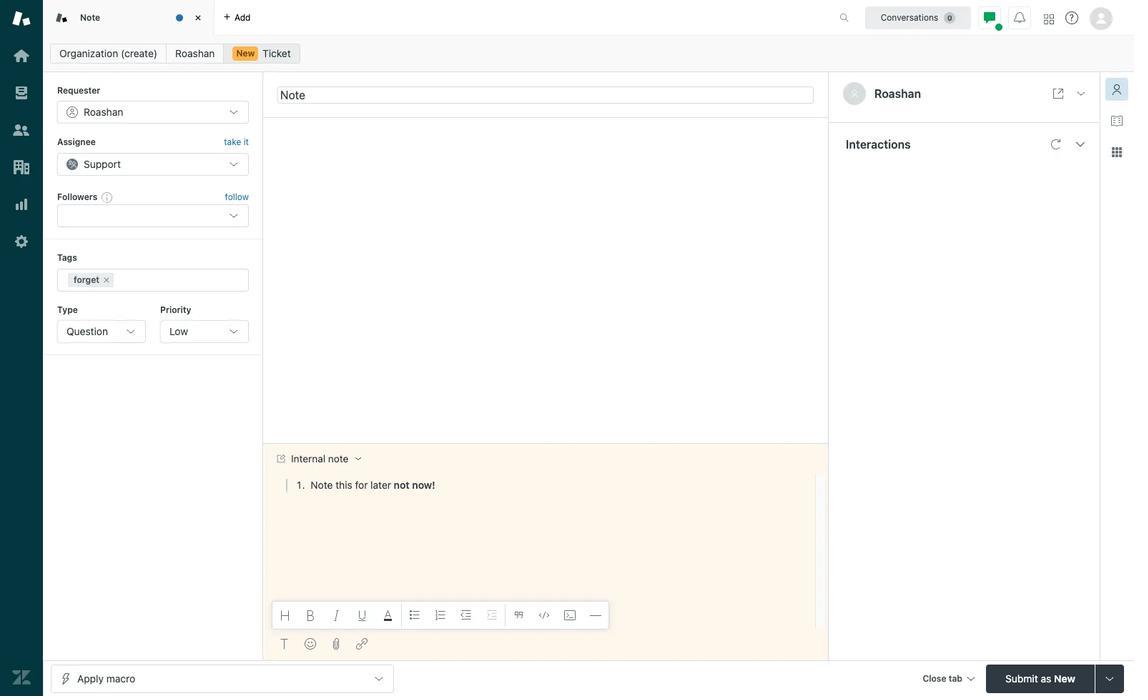 Task type: vqa. For each thing, say whether or not it's contained in the screenshot.
New ticket
no



Task type: locate. For each thing, give the bounding box(es) containing it.
as
[[1041, 673, 1052, 685]]

this
[[336, 480, 352, 492]]

note
[[80, 12, 100, 23], [311, 480, 333, 492]]

forget
[[74, 274, 99, 285]]

now!
[[412, 480, 435, 492]]

close tab
[[923, 673, 963, 684]]

customers image
[[12, 121, 31, 139]]

organization (create)
[[59, 47, 157, 59]]

1 vertical spatial roashan
[[875, 87, 921, 100]]

add link (cmd k) image
[[356, 639, 368, 650]]

zendesk products image
[[1044, 14, 1054, 24]]

1 horizontal spatial roashan
[[175, 47, 215, 59]]

secondary element
[[43, 39, 1134, 68]]

knowledge image
[[1112, 115, 1123, 127]]

take
[[224, 137, 241, 148]]

admin image
[[12, 232, 31, 251]]

2 vertical spatial roashan
[[84, 106, 123, 118]]

note inside internal note composer text field
[[311, 480, 333, 492]]

question
[[67, 325, 108, 338]]

0 horizontal spatial new
[[236, 48, 255, 59]]

follow button
[[225, 191, 249, 204]]

assignee
[[57, 137, 96, 148]]

0 horizontal spatial roashan
[[84, 106, 123, 118]]

increase indent (cmd ]) image
[[486, 610, 498, 622]]

get help image
[[1066, 11, 1079, 24]]

new inside secondary element
[[236, 48, 255, 59]]

displays possible ticket submission types image
[[1104, 673, 1116, 685]]

0 vertical spatial note
[[80, 12, 100, 23]]

0 vertical spatial roashan
[[175, 47, 215, 59]]

conversations button
[[865, 6, 971, 29]]

code span (ctrl shift 5) image
[[539, 610, 550, 622]]

roashan down requester
[[84, 106, 123, 118]]

underline (cmd u) image
[[357, 610, 368, 622]]

1 horizontal spatial note
[[311, 480, 333, 492]]

new left ticket
[[236, 48, 255, 59]]

headings image
[[280, 610, 291, 622]]

apps image
[[1112, 147, 1123, 158]]

0 horizontal spatial note
[[80, 12, 100, 23]]

new
[[236, 48, 255, 59], [1054, 673, 1076, 685]]

tab
[[949, 673, 963, 684]]

bold (cmd b) image
[[305, 610, 317, 622]]

take it
[[224, 137, 249, 148]]

1 vertical spatial note
[[311, 480, 333, 492]]

add
[[235, 12, 251, 23]]

quote (cmd shift 9) image
[[513, 610, 524, 622]]

roashan right user image
[[875, 87, 921, 100]]

roashan
[[175, 47, 215, 59], [875, 87, 921, 100], [84, 106, 123, 118]]

minimize composer image
[[540, 438, 551, 449]]

main element
[[0, 0, 43, 697]]

button displays agent's chat status as online. image
[[984, 12, 996, 23]]

note left the this
[[311, 480, 333, 492]]

1 vertical spatial new
[[1054, 673, 1076, 685]]

2 horizontal spatial roashan
[[875, 87, 921, 100]]

note inside 'note' tab
[[80, 12, 100, 23]]

Internal note composer text field
[[270, 474, 811, 505]]

insert emojis image
[[305, 639, 316, 650]]

0 vertical spatial new
[[236, 48, 255, 59]]

priority
[[160, 304, 191, 315]]

open image
[[1076, 88, 1087, 99]]

notifications image
[[1014, 12, 1026, 23]]

roashan down close image on the top of page
[[175, 47, 215, 59]]

note
[[328, 454, 349, 465]]

not
[[394, 480, 410, 492]]

it
[[244, 137, 249, 148]]

interactions
[[846, 138, 911, 151]]

note up organization in the left of the page
[[80, 12, 100, 23]]

italic (cmd i) image
[[331, 610, 343, 622]]

new right as
[[1054, 673, 1076, 685]]



Task type: describe. For each thing, give the bounding box(es) containing it.
views image
[[12, 84, 31, 102]]

add button
[[215, 0, 259, 35]]

close tab button
[[917, 665, 981, 696]]

1 horizontal spatial new
[[1054, 673, 1076, 685]]

roashan inside requester "element"
[[84, 106, 123, 118]]

Subject field
[[278, 86, 814, 103]]

close
[[923, 673, 947, 684]]

close image
[[191, 11, 205, 25]]

note for note
[[80, 12, 100, 23]]

take it button
[[224, 135, 249, 150]]

apply
[[77, 673, 104, 685]]

followers element
[[57, 205, 249, 228]]

remove image
[[102, 276, 111, 284]]

conversations
[[881, 12, 939, 23]]

format text image
[[279, 639, 290, 650]]

apply macro
[[77, 673, 135, 685]]

bulleted list (cmd shift 8) image
[[409, 610, 421, 622]]

user image
[[852, 90, 858, 98]]

view more details image
[[1053, 88, 1064, 99]]

customer context image
[[1112, 84, 1123, 95]]

low button
[[160, 320, 249, 343]]

reporting image
[[12, 195, 31, 214]]

zendesk image
[[12, 669, 31, 687]]

numbered list (cmd shift 7) image
[[435, 610, 446, 622]]

requester element
[[57, 101, 249, 124]]

horizontal rule (cmd shift l) image
[[590, 610, 602, 622]]

add attachment image
[[330, 639, 342, 650]]

ticket
[[263, 47, 291, 59]]

for
[[355, 480, 368, 492]]

roashan link
[[166, 44, 224, 64]]

roashan inside secondary element
[[175, 47, 215, 59]]

requester
[[57, 85, 100, 96]]

(create)
[[121, 47, 157, 59]]

low
[[170, 325, 188, 338]]

organization
[[59, 47, 118, 59]]

followers
[[57, 192, 97, 202]]

follow
[[225, 192, 249, 202]]

type
[[57, 304, 78, 315]]

macro
[[106, 673, 135, 685]]

support
[[84, 158, 121, 170]]

internal note button
[[264, 444, 373, 474]]

code block (ctrl shift 6) image
[[564, 610, 576, 622]]

assignee element
[[57, 153, 249, 176]]

get started image
[[12, 46, 31, 65]]

internal note
[[291, 454, 349, 465]]

note this for later not now!
[[311, 480, 435, 492]]

tags
[[57, 253, 77, 263]]

submit
[[1006, 673, 1038, 685]]

decrease indent (cmd [) image
[[461, 610, 472, 622]]

note tab
[[43, 0, 215, 36]]

note for note this for later not now!
[[311, 480, 333, 492]]

internal
[[291, 454, 326, 465]]

info on adding followers image
[[102, 192, 113, 203]]

submit as new
[[1006, 673, 1076, 685]]

tabs tab list
[[43, 0, 825, 36]]

organizations image
[[12, 158, 31, 177]]

organization (create) button
[[50, 44, 167, 64]]

later
[[371, 480, 391, 492]]

question button
[[57, 320, 146, 343]]

user image
[[850, 89, 859, 98]]

zendesk support image
[[12, 9, 31, 28]]



